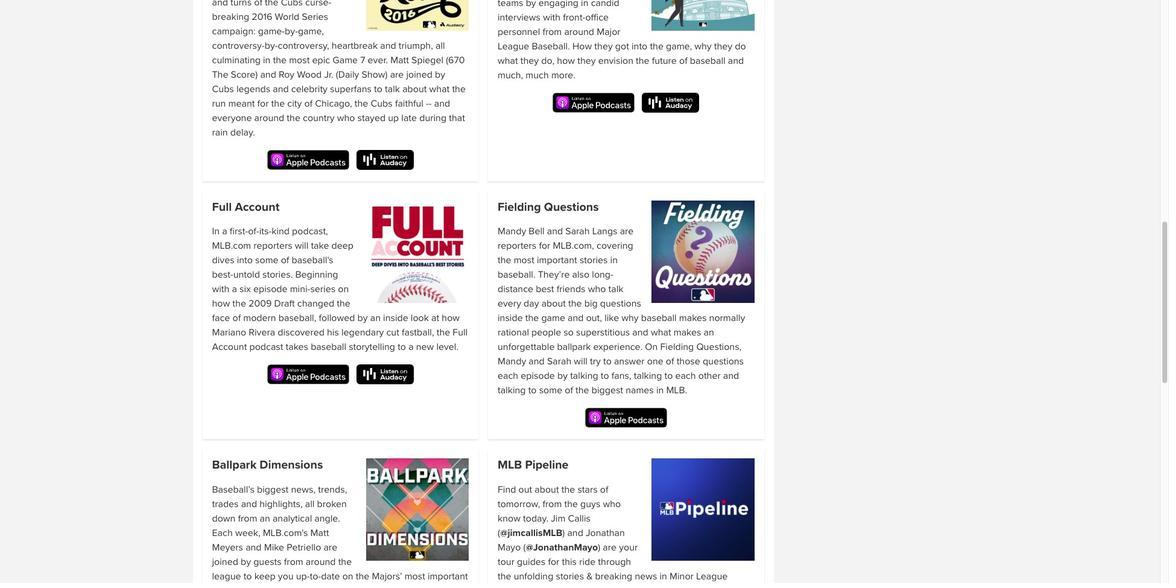 Task type: vqa. For each thing, say whether or not it's contained in the screenshot.
the bottom BIGGEST
yes



Task type: describe. For each thing, give the bounding box(es) containing it.
meyers
[[212, 542, 243, 554]]

pipeline
[[525, 458, 569, 473]]

most inside mandy bell and sarah langs are reporters for mlb.com, covering the most important stories in baseball. they're also long- distance best friends who talk every day about the big questions inside the game and out, like why baseball makes normally rational people so superstitious and what makes an unforgettable ballpark experience. on fielding questions, mandy and sarah will try to answer one of those questions each episode by talking to fans, talking to each other and talking to some of the biggest names in mlb.
[[514, 255, 534, 267]]

important
[[537, 255, 577, 267]]

in
[[212, 226, 220, 238]]

mini-
[[290, 284, 310, 296]]

breaking
[[595, 571, 632, 583]]

analytical
[[273, 513, 312, 525]]

highlights,
[[260, 499, 303, 511]]

minor
[[670, 571, 694, 583]]

jim
[[551, 513, 565, 525]]

0 vertical spatial sarah
[[565, 226, 590, 238]]

league
[[212, 571, 241, 583]]

baseball inside mandy bell and sarah langs are reporters for mlb.com, covering the most important stories in baseball. they're also long- distance best friends who talk every day about the big questions inside the game and out, like why baseball makes normally rational people so superstitious and what makes an unforgettable ballpark experience. on fielding questions, mandy and sarah will try to answer one of those questions each episode by talking to fans, talking to each other and talking to some of the biggest names in mlb.
[[641, 313, 677, 325]]

to inside baseball's biggest news, trends, trades and highlights, all broken down from an analytical angle. each week, mlb.com's matt meyers and mike petriello are joined by guests from around the league to keep you up-to-date on the majors' most imp
[[244, 571, 252, 583]]

mariano
[[212, 327, 246, 339]]

by inside mandy bell and sarah langs are reporters for mlb.com, covering the most important stories in baseball. they're also long- distance best friends who talk every day about the big questions inside the game and out, like why baseball makes normally rational people so superstitious and what makes an unforgettable ballpark experience. on fielding questions, mandy and sarah will try to answer one of those questions each episode by talking to fans, talking to each other and talking to some of the biggest names in mlb.
[[557, 371, 568, 383]]

they're
[[538, 269, 570, 281]]

from inside find out about the stars of tomorrow, from the guys who know today. jim callis (
[[543, 499, 562, 511]]

the down day
[[525, 313, 539, 325]]

best-
[[212, 269, 233, 281]]

in a first-of-its-kind podcast, mlb.com reporters will take deep dives into some of baseball's best-untold stories. beginning with a six episode mini-series on how the 2009 draft changed the face of modern baseball, followed by an inside look at how mariano rivera discovered his legendary cut fastball, the full account podcast takes baseball storytelling to a new level.
[[212, 226, 468, 354]]

guests
[[253, 557, 282, 569]]

long-
[[592, 269, 613, 281]]

are inside ) are your tour guides for this ride through the unfolding stories & breaking news in minor leag
[[603, 542, 617, 554]]

who inside mandy bell and sarah langs are reporters for mlb.com, covering the most important stories in baseball. they're also long- distance best friends who talk every day about the big questions inside the game and out, like why baseball makes normally rational people so superstitious and what makes an unforgettable ballpark experience. on fielding questions, mandy and sarah will try to answer one of those questions each episode by talking to fans, talking to each other and talking to some of the biggest names in mlb.
[[588, 284, 606, 296]]

episode inside in a first-of-its-kind podcast, mlb.com reporters will take deep dives into some of baseball's best-untold stories. beginning with a six episode mini-series on how the 2009 draft changed the face of modern baseball, followed by an inside look at how mariano rivera discovered his legendary cut fastball, the full account podcast takes baseball storytelling to a new level.
[[253, 284, 287, 296]]

baseball inside in a first-of-its-kind podcast, mlb.com reporters will take deep dives into some of baseball's best-untold stories. beginning with a six episode mini-series on how the 2009 draft changed the face of modern baseball, followed by an inside look at how mariano rivera discovered his legendary cut fastball, the full account podcast takes baseball storytelling to a new level.
[[311, 342, 346, 354]]

storytelling
[[349, 342, 395, 354]]

2009
[[249, 298, 272, 310]]

the up baseball.
[[498, 255, 511, 267]]

1 mandy from the top
[[498, 226, 526, 238]]

) are your tour guides for this ride through the unfolding stories & breaking news in minor leag
[[498, 542, 728, 584]]

inside inside mandy bell and sarah langs are reporters for mlb.com, covering the most important stories in baseball. they're also long- distance best friends who talk every day about the big questions inside the game and out, like why baseball makes normally rational people so superstitious and what makes an unforgettable ballpark experience. on fielding questions, mandy and sarah will try to answer one of those questions each episode by talking to fans, talking to each other and talking to some of the biggest names in mlb.
[[498, 313, 523, 325]]

by inside baseball's biggest news, trends, trades and highlights, all broken down from an analytical angle. each week, mlb.com's matt meyers and mike petriello are joined by guests from around the league to keep you up-to-date on the majors' most imp
[[241, 557, 251, 569]]

modern
[[243, 313, 276, 325]]

joined
[[212, 557, 238, 569]]

find
[[498, 484, 516, 496]]

for inside mandy bell and sarah langs are reporters for mlb.com, covering the most important stories in baseball. they're also long- distance best friends who talk every day about the big questions inside the game and out, like why baseball makes normally rational people so superstitious and what makes an unforgettable ballpark experience. on fielding questions, mandy and sarah will try to answer one of those questions each episode by talking to fans, talking to each other and talking to some of the biggest names in mlb.
[[539, 240, 550, 252]]

baseball's
[[292, 255, 333, 267]]

1 vertical spatial makes
[[674, 327, 701, 339]]

of-
[[248, 226, 259, 238]]

the down ballpark
[[576, 385, 589, 397]]

trends,
[[318, 484, 347, 496]]

first-
[[230, 226, 248, 238]]

the run - the 2016 chicago cubs podcast image
[[366, 0, 469, 31]]

episode inside mandy bell and sarah langs are reporters for mlb.com, covering the most important stories in baseball. they're also long- distance best friends who talk every day about the big questions inside the game and out, like why baseball makes normally rational people so superstitious and what makes an unforgettable ballpark experience. on fielding questions, mandy and sarah will try to answer one of those questions each episode by talking to fans, talking to each other and talking to some of the biggest names in mlb.
[[521, 371, 555, 383]]

kind
[[272, 226, 290, 238]]

takes
[[286, 342, 308, 354]]

0 horizontal spatial fielding
[[498, 200, 541, 215]]

date
[[321, 571, 340, 583]]

most inside baseball's biggest news, trends, trades and highlights, all broken down from an analytical angle. each week, mlb.com's matt meyers and mike petriello are joined by guests from around the league to keep you up-to-date on the majors' most imp
[[405, 571, 425, 583]]

names
[[626, 385, 654, 397]]

new
[[416, 342, 434, 354]]

ballpark
[[212, 458, 257, 473]]

for inside ) are your tour guides for this ride through the unfolding stories & breaking news in minor leag
[[548, 557, 559, 569]]

take
[[311, 240, 329, 252]]

level.
[[436, 342, 459, 354]]

keep
[[254, 571, 275, 583]]

1 horizontal spatial a
[[232, 284, 237, 296]]

( inside find out about the stars of tomorrow, from the guys who know today. jim callis (
[[498, 528, 500, 540]]

some inside in a first-of-its-kind podcast, mlb.com reporters will take deep dives into some of baseball's best-untold stories. beginning with a six episode mini-series on how the 2009 draft changed the face of modern baseball, followed by an inside look at how mariano rivera discovered his legendary cut fastball, the full account podcast takes baseball storytelling to a new level.
[[255, 255, 278, 267]]

into
[[237, 255, 253, 267]]

callis
[[568, 513, 591, 525]]

biggest inside mandy bell and sarah langs are reporters for mlb.com, covering the most important stories in baseball. they're also long- distance best friends who talk every day about the big questions inside the game and out, like why baseball makes normally rational people so superstitious and what makes an unforgettable ballpark experience. on fielding questions, mandy and sarah will try to answer one of those questions each episode by talking to fans, talking to each other and talking to some of the biggest names in mlb.
[[592, 385, 623, 397]]

mike
[[264, 542, 284, 554]]

will inside mandy bell and sarah langs are reporters for mlb.com, covering the most important stories in baseball. they're also long- distance best friends who talk every day about the big questions inside the game and out, like why baseball makes normally rational people so superstitious and what makes an unforgettable ballpark experience. on fielding questions, mandy and sarah will try to answer one of those questions each episode by talking to fans, talking to each other and talking to some of the biggest names in mlb.
[[574, 356, 587, 368]]

petriello
[[287, 542, 321, 554]]

full account
[[212, 200, 280, 215]]

friends
[[557, 284, 585, 296]]

those
[[677, 356, 700, 368]]

1 vertical spatial sarah
[[547, 356, 571, 368]]

) for are
[[598, 542, 600, 554]]

its-
[[259, 226, 272, 238]]

baseball's biggest news, trends, trades and highlights, all broken down from an analytical angle. each week, mlb.com's matt meyers and mike petriello are joined by guests from around the league to keep you up-to-date on the majors' most imp
[[212, 484, 468, 584]]

mlb
[[498, 458, 522, 473]]

deep
[[332, 240, 353, 252]]

why
[[622, 313, 639, 325]]

to up "mlb."
[[664, 371, 673, 383]]

1 vertical spatial in
[[656, 385, 664, 397]]

each
[[212, 528, 233, 540]]

up-
[[296, 571, 310, 583]]

&
[[586, 571, 593, 583]]

fastball,
[[402, 327, 434, 339]]

try
[[590, 356, 601, 368]]

bell
[[529, 226, 544, 238]]

ballpark
[[557, 342, 591, 354]]

answer
[[614, 356, 645, 368]]

day
[[524, 298, 539, 310]]

untold
[[233, 269, 260, 281]]

one
[[647, 356, 663, 368]]

to inside in a first-of-its-kind podcast, mlb.com reporters will take deep dives into some of baseball's best-untold stories. beginning with a six episode mini-series on how the 2009 draft changed the face of modern baseball, followed by an inside look at how mariano rivera discovered his legendary cut fastball, the full account podcast takes baseball storytelling to a new level.
[[398, 342, 406, 354]]

fielding questions podcast image
[[652, 201, 754, 303]]

through
[[598, 557, 631, 569]]

and inside ) and jonathan mayo (
[[567, 528, 583, 540]]

out
[[518, 484, 532, 496]]

mandy bell and sarah langs are reporters for mlb.com, covering the most important stories in baseball. they're also long- distance best friends who talk every day about the big questions inside the game and out, like why baseball makes normally rational people so superstitious and what makes an unforgettable ballpark experience. on fielding questions, mandy and sarah will try to answer one of those questions each episode by talking to fans, talking to each other and talking to some of the biggest names in mlb.
[[498, 226, 745, 397]]

on
[[645, 342, 658, 354]]

big
[[584, 298, 598, 310]]

rational
[[498, 327, 529, 339]]

0 vertical spatial questions
[[600, 298, 641, 310]]

best
[[536, 284, 554, 296]]

the up date
[[338, 557, 352, 569]]

dimensions
[[260, 458, 323, 473]]

the up followed
[[337, 298, 350, 310]]

mlb.com
[[212, 240, 251, 252]]

this
[[562, 557, 577, 569]]

1 horizontal spatial questions
[[703, 356, 744, 368]]

angle.
[[314, 513, 340, 525]]

beginning
[[295, 269, 338, 281]]

game
[[541, 313, 565, 325]]

@jimcallismlb link
[[500, 528, 562, 540]]

and up so
[[568, 313, 584, 325]]

tomorrow,
[[498, 499, 540, 511]]

ballpark dimensions podcast image
[[366, 459, 469, 562]]

0 vertical spatial in
[[610, 255, 618, 267]]

so
[[564, 327, 574, 339]]

experience.
[[593, 342, 643, 354]]

to down unforgettable
[[528, 385, 537, 397]]

mlb.com's
[[263, 528, 308, 540]]



Task type: locate. For each thing, give the bounding box(es) containing it.
( down know
[[498, 528, 500, 540]]

reporters inside in a first-of-its-kind podcast, mlb.com reporters will take deep dives into some of baseball's best-untold stories. beginning with a six episode mini-series on how the 2009 draft changed the face of modern baseball, followed by an inside look at how mariano rivera discovered his legendary cut fastball, the full account podcast takes baseball storytelling to a new level.
[[254, 240, 292, 252]]

fielding questions
[[498, 200, 599, 215]]

with
[[212, 284, 229, 296]]

face
[[212, 313, 230, 325]]

0 vertical spatial )
[[562, 528, 565, 540]]

1 vertical spatial fielding
[[660, 342, 694, 354]]

look
[[411, 313, 429, 325]]

some inside mandy bell and sarah langs are reporters for mlb.com, covering the most important stories in baseball. they're also long- distance best friends who talk every day about the big questions inside the game and out, like why baseball makes normally rational people so superstitious and what makes an unforgettable ballpark experience. on fielding questions, mandy and sarah will try to answer one of those questions each episode by talking to fans, talking to each other and talking to some of the biggest names in mlb.
[[539, 385, 562, 397]]

1 vertical spatial for
[[548, 557, 559, 569]]

account inside in a first-of-its-kind podcast, mlb.com reporters will take deep dives into some of baseball's best-untold stories. beginning with a six episode mini-series on how the 2009 draft changed the face of modern baseball, followed by an inside look at how mariano rivera discovered his legendary cut fastball, the full account podcast takes baseball storytelling to a new level.
[[212, 342, 247, 354]]

talking down one
[[634, 371, 662, 383]]

1 vertical spatial an
[[704, 327, 714, 339]]

reporters down bell
[[498, 240, 536, 252]]

covering
[[597, 240, 633, 252]]

1 horizontal spatial each
[[675, 371, 696, 383]]

0 horizontal spatial questions
[[600, 298, 641, 310]]

0 horizontal spatial full
[[212, 200, 232, 215]]

of right stars
[[600, 484, 608, 496]]

how up "face"
[[212, 298, 230, 310]]

account up the of-
[[235, 200, 280, 215]]

podcast
[[249, 342, 283, 354]]

0 horizontal spatial how
[[212, 298, 230, 310]]

like
[[605, 313, 619, 325]]

for left this
[[548, 557, 559, 569]]

1 reporters from the left
[[254, 240, 292, 252]]

some up stories.
[[255, 255, 278, 267]]

0 vertical spatial most
[[514, 255, 534, 267]]

tour
[[498, 557, 515, 569]]

to-
[[310, 571, 321, 583]]

episode down unforgettable
[[521, 371, 555, 383]]

distance
[[498, 284, 533, 296]]

1 horizontal spatial biggest
[[592, 385, 623, 397]]

1 vertical spatial episode
[[521, 371, 555, 383]]

full
[[212, 200, 232, 215], [453, 327, 468, 339]]

of down ballpark
[[565, 385, 573, 397]]

majors'
[[372, 571, 402, 583]]

about up game
[[542, 298, 566, 310]]

1 horizontal spatial some
[[539, 385, 562, 397]]

1 horizontal spatial )
[[598, 542, 600, 554]]

1 horizontal spatial by
[[357, 313, 368, 325]]

mlb pipeline
[[498, 458, 569, 473]]

0 horizontal spatial each
[[498, 371, 518, 383]]

1 vertical spatial stories
[[556, 571, 584, 583]]

1 vertical spatial biggest
[[257, 484, 289, 496]]

fielding
[[498, 200, 541, 215], [660, 342, 694, 354]]

fans,
[[612, 371, 631, 383]]

0 vertical spatial will
[[295, 240, 308, 252]]

draft
[[274, 298, 295, 310]]

podcast,
[[292, 226, 328, 238]]

to left keep
[[244, 571, 252, 583]]

to down cut
[[398, 342, 406, 354]]

some
[[255, 255, 278, 267], [539, 385, 562, 397]]

1 vertical spatial mandy
[[498, 356, 526, 368]]

0 horizontal spatial will
[[295, 240, 308, 252]]

0 horizontal spatial baseball
[[311, 342, 346, 354]]

who right guys
[[603, 499, 621, 511]]

@jonathanmayo
[[526, 542, 598, 554]]

@jimcallismlb
[[500, 528, 562, 540]]

)
[[562, 528, 565, 540], [598, 542, 600, 554]]

1 horizontal spatial reporters
[[498, 240, 536, 252]]

unfolding
[[514, 571, 553, 583]]

will
[[295, 240, 308, 252], [574, 356, 587, 368]]

stories inside ) are your tour guides for this ride through the unfolding stories & breaking news in minor leag
[[556, 571, 584, 583]]

0 vertical spatial account
[[235, 200, 280, 215]]

langs
[[592, 226, 617, 238]]

cut
[[386, 327, 399, 339]]

on
[[338, 284, 349, 296], [342, 571, 353, 583]]

inside up cut
[[383, 313, 408, 325]]

who down long-
[[588, 284, 606, 296]]

0 vertical spatial (
[[498, 528, 500, 540]]

guides
[[517, 557, 546, 569]]

by up legendary
[[357, 313, 368, 325]]

1 vertical spatial baseball
[[311, 342, 346, 354]]

episode
[[253, 284, 287, 296], [521, 371, 555, 383]]

week,
[[235, 528, 260, 540]]

1 vertical spatial full
[[453, 327, 468, 339]]

biggest
[[592, 385, 623, 397], [257, 484, 289, 496]]

1 vertical spatial about
[[535, 484, 559, 496]]

1 horizontal spatial fielding
[[660, 342, 694, 354]]

2 horizontal spatial are
[[620, 226, 634, 238]]

each
[[498, 371, 518, 383], [675, 371, 696, 383]]

baseball.
[[498, 269, 535, 281]]

fielding up those
[[660, 342, 694, 354]]

stories.
[[262, 269, 293, 281]]

series
[[310, 284, 335, 296]]

1 vertical spatial how
[[442, 313, 460, 325]]

0 vertical spatial from
[[543, 499, 562, 511]]

are down "jonathan"
[[603, 542, 617, 554]]

mandy left bell
[[498, 226, 526, 238]]

by down ballpark
[[557, 371, 568, 383]]

also
[[572, 269, 589, 281]]

from up jim
[[543, 499, 562, 511]]

six
[[240, 284, 251, 296]]

1 vertical spatial from
[[238, 513, 257, 525]]

each down unforgettable
[[498, 371, 518, 383]]

0 horizontal spatial from
[[238, 513, 257, 525]]

by inside in a first-of-its-kind podcast, mlb.com reporters will take deep dives into some of baseball's best-untold stories. beginning with a six episode mini-series on how the 2009 draft changed the face of modern baseball, followed by an inside look at how mariano rivera discovered his legendary cut fastball, the full account podcast takes baseball storytelling to a new level.
[[357, 313, 368, 325]]

an inside mandy bell and sarah langs are reporters for mlb.com, covering the most important stories in baseball. they're also long- distance best friends who talk every day about the big questions inside the game and out, like why baseball makes normally rational people so superstitious and what makes an unforgettable ballpark experience. on fielding questions, mandy and sarah will try to answer one of those questions each episode by talking to fans, talking to each other and talking to some of the biggest names in mlb.
[[704, 327, 714, 339]]

some down ballpark
[[539, 385, 562, 397]]

about inside find out about the stars of tomorrow, from the guys who know today. jim callis (
[[535, 484, 559, 496]]

most
[[514, 255, 534, 267], [405, 571, 425, 583]]

1 vertical spatial )
[[598, 542, 600, 554]]

at
[[431, 313, 439, 325]]

0 vertical spatial biggest
[[592, 385, 623, 397]]

are up covering
[[620, 226, 634, 238]]

the up callis
[[564, 499, 578, 511]]

on inside in a first-of-its-kind podcast, mlb.com reporters will take deep dives into some of baseball's best-untold stories. beginning with a six episode mini-series on how the 2009 draft changed the face of modern baseball, followed by an inside look at how mariano rivera discovered his legendary cut fastball, the full account podcast takes baseball storytelling to a new level.
[[338, 284, 349, 296]]

0 horizontal spatial a
[[222, 226, 227, 238]]

the up the level.
[[437, 327, 450, 339]]

2 inside from the left
[[498, 313, 523, 325]]

0 horizontal spatial some
[[255, 255, 278, 267]]

stars
[[578, 484, 598, 496]]

biggest inside baseball's biggest news, trends, trades and highlights, all broken down from an analytical angle. each week, mlb.com's matt meyers and mike petriello are joined by guests from around the league to keep you up-to-date on the majors' most imp
[[257, 484, 289, 496]]

1 vertical spatial who
[[603, 499, 621, 511]]

questions down talk
[[600, 298, 641, 310]]

2 each from the left
[[675, 371, 696, 383]]

1 vertical spatial some
[[539, 385, 562, 397]]

his
[[327, 327, 339, 339]]

1 vertical spatial questions
[[703, 356, 744, 368]]

2 vertical spatial by
[[241, 557, 251, 569]]

( inside ) and jonathan mayo (
[[523, 542, 526, 554]]

the down six
[[232, 298, 246, 310]]

0 horizontal spatial an
[[260, 513, 270, 525]]

in inside ) are your tour guides for this ride through the unfolding stories & breaking news in minor leag
[[660, 571, 667, 583]]

0 vertical spatial for
[[539, 240, 550, 252]]

sarah down ballpark
[[547, 356, 571, 368]]

from up week,
[[238, 513, 257, 525]]

0 vertical spatial by
[[357, 313, 368, 325]]

1 horizontal spatial inside
[[498, 313, 523, 325]]

episode down stories.
[[253, 284, 287, 296]]

by right joined at the left
[[241, 557, 251, 569]]

on inside baseball's biggest news, trends, trades and highlights, all broken down from an analytical angle. each week, mlb.com's matt meyers and mike petriello are joined by guests from around the league to keep you up-to-date on the majors' most imp
[[342, 571, 353, 583]]

) and jonathan mayo (
[[498, 528, 625, 554]]

from up "you"
[[284, 557, 303, 569]]

baseball,
[[279, 313, 316, 325]]

account down mariano
[[212, 342, 247, 354]]

makes left normally on the right of page
[[679, 313, 707, 325]]

how
[[212, 298, 230, 310], [442, 313, 460, 325]]

talking down unforgettable
[[498, 385, 526, 397]]

for down bell
[[539, 240, 550, 252]]

0 vertical spatial an
[[370, 313, 381, 325]]

out,
[[586, 313, 602, 325]]

the left majors'
[[356, 571, 369, 583]]

1 horizontal spatial most
[[514, 255, 534, 267]]

2 vertical spatial an
[[260, 513, 270, 525]]

people
[[532, 327, 561, 339]]

questions
[[544, 200, 599, 215]]

of
[[281, 255, 289, 267], [233, 313, 241, 325], [666, 356, 674, 368], [565, 385, 573, 397], [600, 484, 608, 496]]

0 vertical spatial baseball
[[641, 313, 677, 325]]

rivera
[[249, 327, 275, 339]]

matt
[[310, 528, 329, 540]]

of inside find out about the stars of tomorrow, from the guys who know today. jim callis (
[[600, 484, 608, 496]]

in right news
[[660, 571, 667, 583]]

1 inside from the left
[[383, 313, 408, 325]]

the down friends
[[568, 298, 582, 310]]

of up stories.
[[281, 255, 289, 267]]

an inside baseball's biggest news, trends, trades and highlights, all broken down from an analytical angle. each week, mlb.com's matt meyers and mike petriello are joined by guests from around the league to keep you up-to-date on the majors' most imp
[[260, 513, 270, 525]]

0 vertical spatial episode
[[253, 284, 287, 296]]

2 vertical spatial a
[[408, 342, 414, 354]]

news,
[[291, 484, 316, 496]]

about right "out"
[[535, 484, 559, 496]]

0 vertical spatial stories
[[580, 255, 608, 267]]

inside down the "every"
[[498, 313, 523, 325]]

will inside in a first-of-its-kind podcast, mlb.com reporters will take deep dives into some of baseball's best-untold stories. beginning with a six episode mini-series on how the 2009 draft changed the face of modern baseball, followed by an inside look at how mariano rivera discovered his legendary cut fastball, the full account podcast takes baseball storytelling to a new level.
[[295, 240, 308, 252]]

0 horizontal spatial inside
[[383, 313, 408, 325]]

stories inside mandy bell and sarah langs are reporters for mlb.com, covering the most important stories in baseball. they're also long- distance best friends who talk every day about the big questions inside the game and out, like why baseball makes normally rational people so superstitious and what makes an unforgettable ballpark experience. on fielding questions, mandy and sarah will try to answer one of those questions each episode by talking to fans, talking to each other and talking to some of the biggest names in mlb.
[[580, 255, 608, 267]]

reporters inside mandy bell and sarah langs are reporters for mlb.com, covering the most important stories in baseball. they're also long- distance best friends who talk every day about the big questions inside the game and out, like why baseball makes normally rational people so superstitious and what makes an unforgettable ballpark experience. on fielding questions, mandy and sarah will try to answer one of those questions each episode by talking to fans, talking to each other and talking to some of the biggest names in mlb.
[[498, 240, 536, 252]]

are up the around
[[324, 542, 337, 554]]

unforgettable
[[498, 342, 555, 354]]

how right 'at'
[[442, 313, 460, 325]]

1 horizontal spatial an
[[370, 313, 381, 325]]

followed
[[319, 313, 355, 325]]

changed
[[297, 298, 334, 310]]

and down callis
[[567, 528, 583, 540]]

fielding inside mandy bell and sarah langs are reporters for mlb.com, covering the most important stories in baseball. they're also long- distance best friends who talk every day about the big questions inside the game and out, like why baseball makes normally rational people so superstitious and what makes an unforgettable ballpark experience. on fielding questions, mandy and sarah will try to answer one of those questions each episode by talking to fans, talking to each other and talking to some of the biggest names in mlb.
[[660, 342, 694, 354]]

and down baseball's
[[241, 499, 257, 511]]

most up baseball.
[[514, 255, 534, 267]]

2 horizontal spatial from
[[543, 499, 562, 511]]

of right one
[[666, 356, 674, 368]]

about inside mandy bell and sarah langs are reporters for mlb.com, covering the most important stories in baseball. they're also long- distance best friends who talk every day about the big questions inside the game and out, like why baseball makes normally rational people so superstitious and what makes an unforgettable ballpark experience. on fielding questions, mandy and sarah will try to answer one of those questions each episode by talking to fans, talking to each other and talking to some of the biggest names in mlb.
[[542, 298, 566, 310]]

a left six
[[232, 284, 237, 296]]

an up legendary
[[370, 313, 381, 325]]

reporters
[[254, 240, 292, 252], [498, 240, 536, 252]]

to left fans,
[[601, 371, 609, 383]]

guys
[[580, 499, 600, 511]]

of right "face"
[[233, 313, 241, 325]]

discovered
[[278, 327, 324, 339]]

full up the level.
[[453, 327, 468, 339]]

for
[[539, 240, 550, 252], [548, 557, 559, 569]]

full up "in"
[[212, 200, 232, 215]]

talk
[[608, 284, 623, 296]]

0 vertical spatial on
[[338, 284, 349, 296]]

baseball down his
[[311, 342, 346, 354]]

each down those
[[675, 371, 696, 383]]

and down unforgettable
[[529, 356, 545, 368]]

1 horizontal spatial how
[[442, 313, 460, 325]]

inside inside in a first-of-its-kind podcast, mlb.com reporters will take deep dives into some of baseball's best-untold stories. beginning with a six episode mini-series on how the 2009 draft changed the face of modern baseball, followed by an inside look at how mariano rivera discovered his legendary cut fastball, the full account podcast takes baseball storytelling to a new level.
[[383, 313, 408, 325]]

an down the highlights,
[[260, 513, 270, 525]]

in left "mlb."
[[656, 385, 664, 397]]

a left new
[[408, 342, 414, 354]]

1 vertical spatial a
[[232, 284, 237, 296]]

by
[[357, 313, 368, 325], [557, 371, 568, 383], [241, 557, 251, 569]]

an
[[370, 313, 381, 325], [704, 327, 714, 339], [260, 513, 270, 525]]

2 horizontal spatial an
[[704, 327, 714, 339]]

2 horizontal spatial a
[[408, 342, 414, 354]]

1 vertical spatial will
[[574, 356, 587, 368]]

1 horizontal spatial baseball
[[641, 313, 677, 325]]

talking down the try
[[570, 371, 598, 383]]

the down tour
[[498, 571, 511, 583]]

questions down questions,
[[703, 356, 744, 368]]

0 horizontal spatial episode
[[253, 284, 287, 296]]

1 vertical spatial on
[[342, 571, 353, 583]]

reporters down kind
[[254, 240, 292, 252]]

on right date
[[342, 571, 353, 583]]

most right majors'
[[405, 571, 425, 583]]

1 horizontal spatial from
[[284, 557, 303, 569]]

1 horizontal spatial talking
[[570, 371, 598, 383]]

today.
[[523, 513, 548, 525]]

1 horizontal spatial will
[[574, 356, 587, 368]]

2 horizontal spatial talking
[[634, 371, 662, 383]]

the inside ) are your tour guides for this ride through the unfolding stories & breaking news in minor leag
[[498, 571, 511, 583]]

will down podcast,
[[295, 240, 308, 252]]

are inside mandy bell and sarah langs are reporters for mlb.com, covering the most important stories in baseball. they're also long- distance best friends who talk every day about the big questions inside the game and out, like why baseball makes normally rational people so superstitious and what makes an unforgettable ballpark experience. on fielding questions, mandy and sarah will try to answer one of those questions each episode by talking to fans, talking to each other and talking to some of the biggest names in mlb.
[[620, 226, 634, 238]]

1 vertical spatial account
[[212, 342, 247, 354]]

mlb.
[[666, 385, 687, 397]]

to
[[398, 342, 406, 354], [603, 356, 612, 368], [601, 371, 609, 383], [664, 371, 673, 383], [528, 385, 537, 397], [244, 571, 252, 583]]

mayo
[[498, 542, 521, 554]]

0 vertical spatial about
[[542, 298, 566, 310]]

fielding up bell
[[498, 200, 541, 215]]

stories up long-
[[580, 255, 608, 267]]

1 horizontal spatial full
[[453, 327, 468, 339]]

0 horizontal spatial reporters
[[254, 240, 292, 252]]

in down covering
[[610, 255, 618, 267]]

2 vertical spatial from
[[284, 557, 303, 569]]

2 mandy from the top
[[498, 356, 526, 368]]

1 horizontal spatial (
[[523, 542, 526, 554]]

the left stars
[[561, 484, 575, 496]]

1 vertical spatial (
[[523, 542, 526, 554]]

0 vertical spatial some
[[255, 255, 278, 267]]

) up @jonathanmayo
[[562, 528, 565, 540]]

on right series
[[338, 284, 349, 296]]

full inside in a first-of-its-kind podcast, mlb.com reporters will take deep dives into some of baseball's best-untold stories. beginning with a six episode mini-series on how the 2009 draft changed the face of modern baseball, followed by an inside look at how mariano rivera discovered his legendary cut fastball, the full account podcast takes baseball storytelling to a new level.
[[453, 327, 468, 339]]

superstitious
[[576, 327, 630, 339]]

to right the try
[[603, 356, 612, 368]]

0 vertical spatial mandy
[[498, 226, 526, 238]]

0 vertical spatial fielding
[[498, 200, 541, 215]]

an up questions,
[[704, 327, 714, 339]]

legendary
[[341, 327, 384, 339]]

0 horizontal spatial )
[[562, 528, 565, 540]]

2 reporters from the left
[[498, 240, 536, 252]]

stories
[[580, 255, 608, 267], [556, 571, 584, 583]]

0 horizontal spatial talking
[[498, 385, 526, 397]]

) for and
[[562, 528, 565, 540]]

you
[[278, 571, 294, 583]]

0 horizontal spatial most
[[405, 571, 425, 583]]

from
[[543, 499, 562, 511], [238, 513, 257, 525], [284, 557, 303, 569]]

1 vertical spatial most
[[405, 571, 425, 583]]

) down "jonathan"
[[598, 542, 600, 554]]

) inside ) are your tour guides for this ride through the unfolding stories & breaking news in minor leag
[[598, 542, 600, 554]]

0 vertical spatial a
[[222, 226, 227, 238]]

mandy down unforgettable
[[498, 356, 526, 368]]

will left the try
[[574, 356, 587, 368]]

and right other
[[723, 371, 739, 383]]

who inside find out about the stars of tomorrow, from the guys who know today. jim callis (
[[603, 499, 621, 511]]

0 vertical spatial how
[[212, 298, 230, 310]]

biggest up the highlights,
[[257, 484, 289, 496]]

makes right what
[[674, 327, 701, 339]]

a right "in"
[[222, 226, 227, 238]]

mlb.com,
[[553, 240, 594, 252]]

0 vertical spatial full
[[212, 200, 232, 215]]

an inside in a first-of-its-kind podcast, mlb.com reporters will take deep dives into some of baseball's best-untold stories. beginning with a six episode mini-series on how the 2009 draft changed the face of modern baseball, followed by an inside look at how mariano rivera discovered his legendary cut fastball, the full account podcast takes baseball storytelling to a new level.
[[370, 313, 381, 325]]

1 each from the left
[[498, 371, 518, 383]]

0 vertical spatial makes
[[679, 313, 707, 325]]

0 horizontal spatial (
[[498, 528, 500, 540]]

and right bell
[[547, 226, 563, 238]]

are inside baseball's biggest news, trends, trades and highlights, all broken down from an analytical angle. each week, mlb.com's matt meyers and mike petriello are joined by guests from around the league to keep you up-to-date on the majors' most imp
[[324, 542, 337, 554]]

sarah up mlb.com,
[[565, 226, 590, 238]]

biggest down fans,
[[592, 385, 623, 397]]

( right mayo
[[523, 542, 526, 554]]

are
[[620, 226, 634, 238], [324, 542, 337, 554], [603, 542, 617, 554]]

1 vertical spatial by
[[557, 371, 568, 383]]

stories down this
[[556, 571, 584, 583]]

0 horizontal spatial biggest
[[257, 484, 289, 496]]

baseball up what
[[641, 313, 677, 325]]

1 horizontal spatial episode
[[521, 371, 555, 383]]

sarah
[[565, 226, 590, 238], [547, 356, 571, 368]]

and down week,
[[246, 542, 262, 554]]

0 horizontal spatial are
[[324, 542, 337, 554]]

questions
[[600, 298, 641, 310], [703, 356, 744, 368]]

and down why
[[632, 327, 648, 339]]

) inside ) and jonathan mayo (
[[562, 528, 565, 540]]



